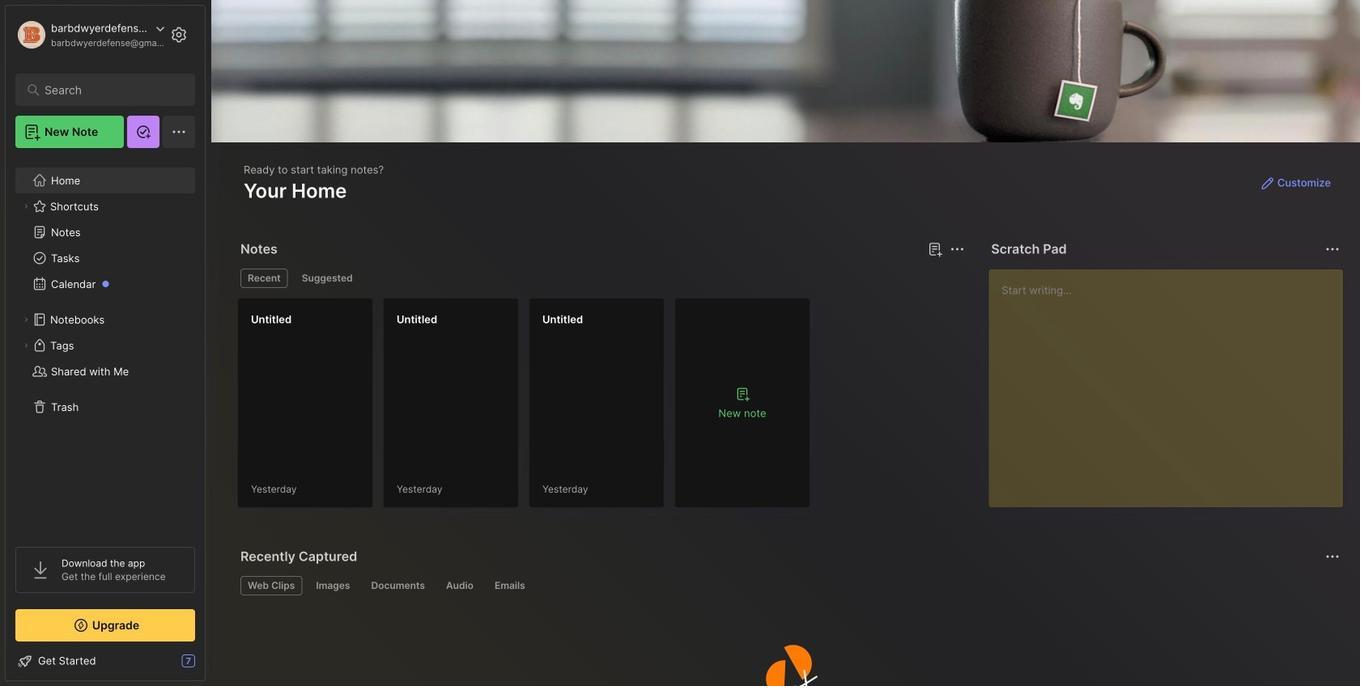 Task type: describe. For each thing, give the bounding box(es) containing it.
1 tab list from the top
[[240, 269, 962, 288]]

settings image
[[169, 25, 189, 45]]

expand notebooks image
[[21, 315, 31, 325]]

Account field
[[15, 19, 165, 51]]

click to collapse image
[[204, 657, 217, 676]]

expand tags image
[[21, 341, 31, 351]]

2 more actions field from the left
[[1321, 238, 1344, 261]]



Task type: locate. For each thing, give the bounding box(es) containing it.
1 more actions field from the left
[[946, 238, 969, 261]]

1 vertical spatial tab list
[[240, 576, 1337, 596]]

Search text field
[[45, 83, 174, 98]]

Help and Learning task checklist field
[[6, 648, 205, 674]]

more actions image
[[947, 240, 967, 259]]

0 horizontal spatial more actions field
[[946, 238, 969, 261]]

0 vertical spatial tab list
[[240, 269, 962, 288]]

tree
[[6, 158, 205, 533]]

tree inside main element
[[6, 158, 205, 533]]

more actions image
[[1323, 240, 1342, 259]]

none search field inside main element
[[45, 80, 174, 100]]

1 horizontal spatial more actions field
[[1321, 238, 1344, 261]]

main element
[[0, 0, 210, 687]]

row group
[[237, 298, 820, 518]]

Start writing… text field
[[1002, 270, 1342, 495]]

tab list
[[240, 269, 962, 288], [240, 576, 1337, 596]]

None search field
[[45, 80, 174, 100]]

2 tab list from the top
[[240, 576, 1337, 596]]

More actions field
[[946, 238, 969, 261], [1321, 238, 1344, 261]]

tab
[[240, 269, 288, 288], [294, 269, 360, 288], [240, 576, 302, 596], [309, 576, 357, 596], [364, 576, 432, 596], [439, 576, 481, 596], [487, 576, 533, 596]]



Task type: vqa. For each thing, say whether or not it's contained in the screenshot.
Preview inside the Choose Default View Option For Spreadsheets field
no



